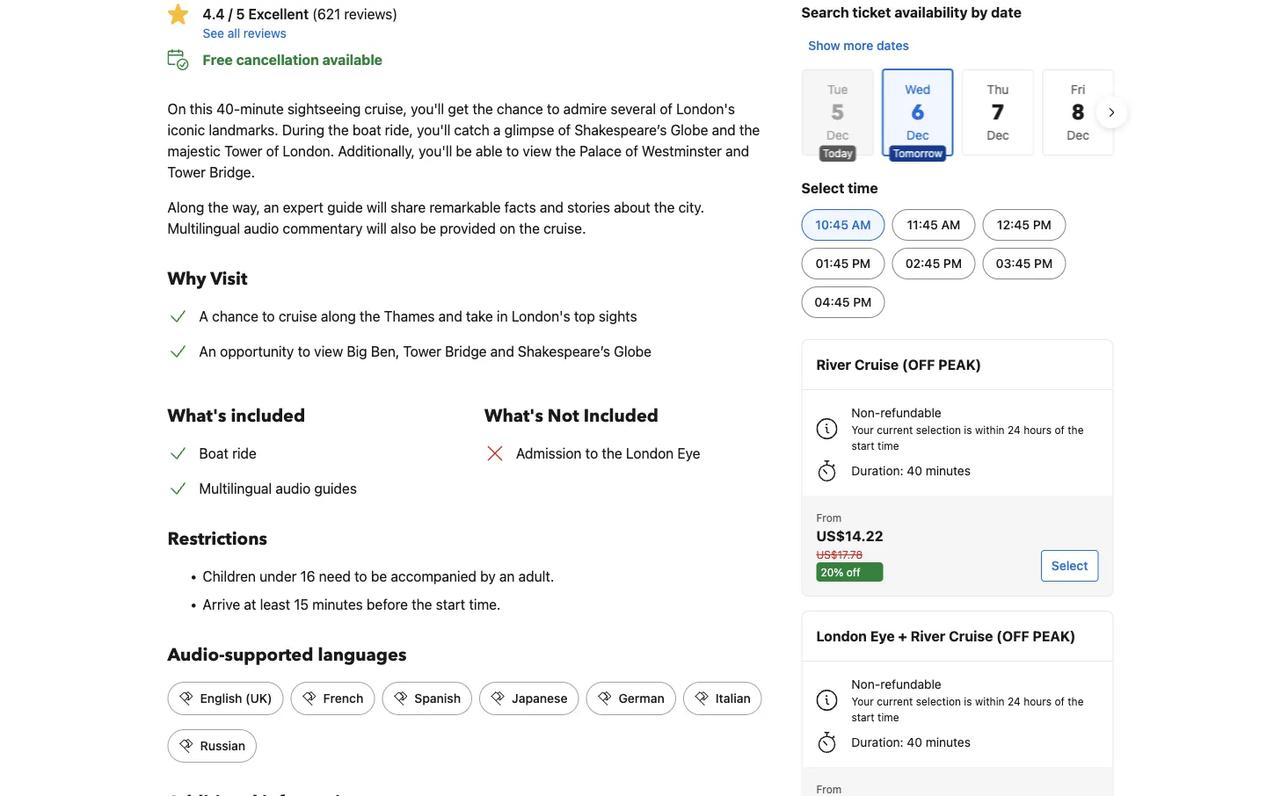 Task type: vqa. For each thing, say whether or not it's contained in the screenshot.
PM corresponding to 03:45 PM
yes



Task type: locate. For each thing, give the bounding box(es) containing it.
pm right the 03:45
[[1034, 256, 1053, 271]]

1 horizontal spatial london
[[817, 628, 867, 645]]

0 vertical spatial non-
[[852, 406, 881, 420]]

tower down majestic
[[168, 164, 206, 181]]

what's not included
[[485, 405, 659, 429]]

2 vertical spatial time
[[878, 712, 899, 724]]

audio-supported languages
[[168, 644, 407, 668]]

take
[[466, 308, 493, 325]]

an inside along the way, an expert guide will share remarkable facts and stories about the city. multilingual audio commentary will also be provided on the cruise.
[[264, 199, 279, 216]]

hours for river cruise (off peak)
[[1024, 424, 1052, 436]]

westminster
[[642, 143, 722, 160]]

5 inside '4.4 / 5 excellent (621 reviews) see all reviews'
[[236, 6, 245, 22]]

an
[[264, 199, 279, 216], [499, 569, 515, 585]]

3 dec from the left
[[1067, 128, 1089, 142]]

accompanied
[[391, 569, 477, 585]]

0 horizontal spatial london's
[[512, 308, 570, 325]]

5 inside tue 5 dec today
[[831, 98, 844, 127]]

a chance to cruise along the thames and take in london's top sights
[[199, 308, 637, 325]]

0 vertical spatial from
[[817, 512, 842, 524]]

be up before
[[371, 569, 387, 585]]

hours
[[1024, 424, 1052, 436], [1024, 696, 1052, 708]]

selection for peak)
[[916, 424, 961, 436]]

current down river cruise (off peak)
[[877, 424, 913, 436]]

1 vertical spatial an
[[499, 569, 515, 585]]

german
[[619, 692, 665, 706]]

1 vertical spatial hours
[[1024, 696, 1052, 708]]

from inside from us$14.22 us$17.78 20% off
[[817, 512, 842, 524]]

2 current from the top
[[877, 696, 913, 708]]

dec up today
[[826, 128, 849, 142]]

0 vertical spatial your
[[852, 424, 874, 436]]

24 for river cruise (off peak)
[[1008, 424, 1021, 436]]

shakespeare's down top
[[518, 343, 610, 360]]

children under 16 need to be accompanied by an adult.
[[203, 569, 554, 585]]

from for from
[[817, 784, 842, 796]]

0 vertical spatial 24
[[1008, 424, 1021, 436]]

0 vertical spatial tower
[[224, 143, 263, 160]]

duration: 40 minutes for +
[[852, 736, 971, 750]]

tower down a chance to cruise along the thames and take in london's top sights
[[403, 343, 442, 360]]

1 horizontal spatial river
[[911, 628, 946, 645]]

1 vertical spatial london's
[[512, 308, 570, 325]]

selection down london eye + river cruise (off peak)
[[916, 696, 961, 708]]

1 vertical spatial london
[[817, 628, 867, 645]]

refundable down +
[[881, 678, 942, 692]]

2 within from the top
[[975, 696, 1005, 708]]

1 from from the top
[[817, 512, 842, 524]]

1 vertical spatial select
[[1052, 559, 1088, 573]]

1 vertical spatial you'll
[[417, 122, 451, 139]]

0 vertical spatial river
[[817, 357, 852, 373]]

1 vertical spatial non-refundable your current selection is within 24 hours of the start time
[[852, 678, 1084, 724]]

minutes
[[926, 464, 971, 478], [312, 597, 363, 613], [926, 736, 971, 750]]

to down what's not included
[[586, 445, 598, 462]]

1 vertical spatial duration: 40 minutes
[[852, 736, 971, 750]]

on
[[168, 101, 186, 117]]

be inside on this 40-minute sightseeing cruise, you'll get the chance to admire several of london's iconic landmarks. during the boat ride, you'll catch a glimpse of shakespeare's globe and the majestic tower of london. additionally, you'll be able to view the palace of westminster and tower bridge.
[[456, 143, 472, 160]]

02:45
[[906, 256, 940, 271]]

10:45
[[816, 218, 849, 232]]

1 hours from the top
[[1024, 424, 1052, 436]]

us$17.78
[[817, 549, 863, 561]]

2 vertical spatial be
[[371, 569, 387, 585]]

2 duration: from the top
[[852, 736, 904, 750]]

to left cruise
[[262, 308, 275, 325]]

pm right 04:45
[[853, 295, 872, 310]]

select inside button
[[1052, 559, 1088, 573]]

10:45 am
[[816, 218, 871, 232]]

0 vertical spatial non-refundable your current selection is within 24 hours of the start time
[[852, 406, 1084, 452]]

0 vertical spatial current
[[877, 424, 913, 436]]

2 40 from the top
[[907, 736, 923, 750]]

0 vertical spatial view
[[523, 143, 552, 160]]

and left take
[[439, 308, 462, 325]]

0 vertical spatial will
[[367, 199, 387, 216]]

2 vertical spatial minutes
[[926, 736, 971, 750]]

(off
[[902, 357, 935, 373], [997, 628, 1030, 645]]

tower
[[224, 143, 263, 160], [168, 164, 206, 181], [403, 343, 442, 360]]

admission to the london eye
[[516, 445, 701, 462]]

0 vertical spatial shakespeare's
[[575, 122, 667, 139]]

non- for cruise
[[852, 406, 881, 420]]

1 duration: from the top
[[852, 464, 904, 478]]

time for eye
[[878, 712, 899, 724]]

multilingual down boat ride
[[199, 481, 272, 497]]

2 am from the left
[[942, 218, 961, 232]]

2 refundable from the top
[[881, 678, 942, 692]]

cruise right +
[[949, 628, 993, 645]]

tower down landmarks.
[[224, 143, 263, 160]]

london left +
[[817, 628, 867, 645]]

pm for 12:45 pm
[[1033, 218, 1052, 232]]

chance inside on this 40-minute sightseeing cruise, you'll get the chance to admire several of london's iconic landmarks. during the boat ride, you'll catch a glimpse of shakespeare's globe and the majestic tower of london. additionally, you'll be able to view the palace of westminster and tower bridge.
[[497, 101, 543, 117]]

hours for london eye + river cruise (off peak)
[[1024, 696, 1052, 708]]

multilingual audio guides
[[199, 481, 357, 497]]

an left adult.
[[499, 569, 515, 585]]

your for eye
[[852, 696, 874, 708]]

duration: 40 minutes for (off
[[852, 464, 971, 478]]

0 vertical spatial 40
[[907, 464, 923, 478]]

2 vertical spatial you'll
[[419, 143, 452, 160]]

globe up westminster
[[671, 122, 708, 139]]

audio-
[[168, 644, 225, 668]]

current down +
[[877, 696, 913, 708]]

will
[[367, 199, 387, 216], [366, 220, 387, 237]]

region
[[788, 62, 1128, 164]]

1 vertical spatial eye
[[871, 628, 895, 645]]

refundable down river cruise (off peak)
[[881, 406, 942, 420]]

top
[[574, 308, 595, 325]]

be right "also"
[[420, 220, 436, 237]]

1 horizontal spatial london's
[[676, 101, 735, 117]]

1 horizontal spatial globe
[[671, 122, 708, 139]]

bridge
[[445, 343, 487, 360]]

0 vertical spatial multilingual
[[168, 220, 240, 237]]

1 horizontal spatial view
[[523, 143, 552, 160]]

not
[[548, 405, 579, 429]]

1 vertical spatial view
[[314, 343, 343, 360]]

1 horizontal spatial dec
[[987, 128, 1009, 142]]

1 duration: 40 minutes from the top
[[852, 464, 971, 478]]

1 horizontal spatial am
[[942, 218, 961, 232]]

1 horizontal spatial be
[[420, 220, 436, 237]]

london's
[[676, 101, 735, 117], [512, 308, 570, 325]]

04:45 pm
[[815, 295, 872, 310]]

duration: for eye
[[852, 736, 904, 750]]

sights
[[599, 308, 637, 325]]

pm for 02:45 pm
[[944, 256, 962, 271]]

0 vertical spatial within
[[975, 424, 1005, 436]]

all
[[228, 26, 240, 40]]

1 vertical spatial time
[[878, 440, 899, 452]]

free cancellation available
[[203, 51, 383, 68]]

selection down river cruise (off peak)
[[916, 424, 961, 436]]

shakespeare's down several
[[575, 122, 667, 139]]

5 down tue
[[831, 98, 844, 127]]

0 vertical spatial globe
[[671, 122, 708, 139]]

0 horizontal spatial globe
[[614, 343, 652, 360]]

2 what's from the left
[[485, 405, 543, 429]]

1 vertical spatial by
[[480, 569, 496, 585]]

london's up westminster
[[676, 101, 735, 117]]

am right 10:45
[[852, 218, 871, 232]]

1 vertical spatial be
[[420, 220, 436, 237]]

view left big
[[314, 343, 343, 360]]

off
[[847, 566, 861, 579]]

time down river cruise (off peak)
[[878, 440, 899, 452]]

1 dec from the left
[[826, 128, 849, 142]]

1 what's from the left
[[168, 405, 226, 429]]

to
[[547, 101, 560, 117], [506, 143, 519, 160], [262, 308, 275, 325], [298, 343, 311, 360], [586, 445, 598, 462], [355, 569, 367, 585]]

you'll
[[411, 101, 444, 117], [417, 122, 451, 139], [419, 143, 452, 160]]

majestic
[[168, 143, 221, 160]]

need
[[319, 569, 351, 585]]

by
[[971, 4, 988, 21], [480, 569, 496, 585]]

be down catch
[[456, 143, 472, 160]]

1 vertical spatial non-
[[852, 678, 881, 692]]

40 for +
[[907, 736, 923, 750]]

1 within from the top
[[975, 424, 1005, 436]]

1 vertical spatial will
[[366, 220, 387, 237]]

london's inside on this 40-minute sightseeing cruise, you'll get the chance to admire several of london's iconic landmarks. during the boat ride, you'll catch a glimpse of shakespeare's globe and the majestic tower of london. additionally, you'll be able to view the palace of westminster and tower bridge.
[[676, 101, 735, 117]]

from for from us$14.22 us$17.78 20% off
[[817, 512, 842, 524]]

about
[[614, 199, 651, 216]]

english (uk)
[[200, 692, 272, 706]]

provided
[[440, 220, 496, 237]]

view down glimpse
[[523, 143, 552, 160]]

and up cruise.
[[540, 199, 564, 216]]

2 vertical spatial start
[[852, 712, 875, 724]]

0 vertical spatial 5
[[236, 6, 245, 22]]

2 24 from the top
[[1008, 696, 1021, 708]]

what's up boat
[[168, 405, 226, 429]]

0 horizontal spatial what's
[[168, 405, 226, 429]]

1 vertical spatial 24
[[1008, 696, 1021, 708]]

river
[[817, 357, 852, 373], [911, 628, 946, 645]]

pm for 01:45 pm
[[852, 256, 871, 271]]

shakespeare's inside on this 40-minute sightseeing cruise, you'll get the chance to admire several of london's iconic landmarks. during the boat ride, you'll catch a glimpse of shakespeare's globe and the majestic tower of london. additionally, you'll be able to view the palace of westminster and tower bridge.
[[575, 122, 667, 139]]

sightseeing
[[288, 101, 361, 117]]

1 24 from the top
[[1008, 424, 1021, 436]]

globe down sights
[[614, 343, 652, 360]]

audio down way,
[[244, 220, 279, 237]]

1 selection from the top
[[916, 424, 961, 436]]

is for peak)
[[964, 424, 972, 436]]

0 horizontal spatial dec
[[826, 128, 849, 142]]

london's right in
[[512, 308, 570, 325]]

will left "also"
[[366, 220, 387, 237]]

1 vertical spatial refundable
[[881, 678, 942, 692]]

1 is from the top
[[964, 424, 972, 436]]

time up 10:45 am
[[848, 180, 878, 197]]

1 non-refundable your current selection is within 24 hours of the start time from the top
[[852, 406, 1084, 452]]

2 selection from the top
[[916, 696, 961, 708]]

1 refundable from the top
[[881, 406, 942, 420]]

this
[[190, 101, 213, 117]]

dates
[[877, 38, 909, 53]]

river down 04:45
[[817, 357, 852, 373]]

1 non- from the top
[[852, 406, 881, 420]]

1 vertical spatial is
[[964, 696, 972, 708]]

0 vertical spatial eye
[[678, 445, 701, 462]]

shakespeare's
[[575, 122, 667, 139], [518, 343, 610, 360]]

your for cruise
[[852, 424, 874, 436]]

dec down 7
[[987, 128, 1009, 142]]

chance up glimpse
[[497, 101, 543, 117]]

1 horizontal spatial 5
[[831, 98, 844, 127]]

within
[[975, 424, 1005, 436], [975, 696, 1005, 708]]

before
[[367, 597, 408, 613]]

04:45
[[815, 295, 850, 310]]

0 vertical spatial select
[[802, 180, 845, 197]]

0 vertical spatial chance
[[497, 101, 543, 117]]

1 40 from the top
[[907, 464, 923, 478]]

24
[[1008, 424, 1021, 436], [1008, 696, 1021, 708]]

refundable
[[881, 406, 942, 420], [881, 678, 942, 692]]

languages
[[318, 644, 407, 668]]

0 vertical spatial by
[[971, 4, 988, 21]]

time down +
[[878, 712, 899, 724]]

pm right 12:45
[[1033, 218, 1052, 232]]

am right 11:45
[[942, 218, 961, 232]]

0 horizontal spatial select
[[802, 180, 845, 197]]

and right westminster
[[726, 143, 750, 160]]

duration: for cruise
[[852, 464, 904, 478]]

1 horizontal spatial (off
[[997, 628, 1030, 645]]

non-
[[852, 406, 881, 420], [852, 678, 881, 692]]

audio left guides
[[276, 481, 311, 497]]

dec inside tue 5 dec today
[[826, 128, 849, 142]]

1 vertical spatial tower
[[168, 164, 206, 181]]

an
[[199, 343, 216, 360]]

river right +
[[911, 628, 946, 645]]

admission
[[516, 445, 582, 462]]

1 horizontal spatial cruise
[[949, 628, 993, 645]]

palace
[[580, 143, 622, 160]]

(uk)
[[246, 692, 272, 706]]

am
[[852, 218, 871, 232], [942, 218, 961, 232]]

select time
[[802, 180, 878, 197]]

5 right the /
[[236, 6, 245, 22]]

1 horizontal spatial what's
[[485, 405, 543, 429]]

2 horizontal spatial be
[[456, 143, 472, 160]]

what's left not in the left of the page
[[485, 405, 543, 429]]

iconic
[[168, 122, 205, 139]]

1 horizontal spatial an
[[499, 569, 515, 585]]

1 vertical spatial duration:
[[852, 736, 904, 750]]

to up glimpse
[[547, 101, 560, 117]]

non-refundable your current selection is within 24 hours of the start time for peak)
[[852, 406, 1084, 452]]

1 vertical spatial from
[[817, 784, 842, 796]]

at
[[244, 597, 256, 613]]

1 horizontal spatial peak)
[[1033, 628, 1076, 645]]

1 vertical spatial your
[[852, 696, 874, 708]]

03:45 pm
[[996, 256, 1053, 271]]

will left 'share' on the left
[[367, 199, 387, 216]]

1 current from the top
[[877, 424, 913, 436]]

2 will from the top
[[366, 220, 387, 237]]

1 your from the top
[[852, 424, 874, 436]]

1 horizontal spatial select
[[1052, 559, 1088, 573]]

0 vertical spatial selection
[[916, 424, 961, 436]]

london
[[626, 445, 674, 462], [817, 628, 867, 645]]

reviews)
[[344, 6, 398, 22]]

0 horizontal spatial am
[[852, 218, 871, 232]]

cruise,
[[365, 101, 407, 117]]

boat
[[199, 445, 229, 462]]

2 duration: 40 minutes from the top
[[852, 736, 971, 750]]

cancellation
[[236, 51, 319, 68]]

by up time.
[[480, 569, 496, 585]]

1 vertical spatial within
[[975, 696, 1005, 708]]

1 vertical spatial 5
[[831, 98, 844, 127]]

1 am from the left
[[852, 218, 871, 232]]

0 horizontal spatial cruise
[[855, 357, 899, 373]]

0 vertical spatial duration:
[[852, 464, 904, 478]]

dec down 8
[[1067, 128, 1089, 142]]

2 horizontal spatial dec
[[1067, 128, 1089, 142]]

view
[[523, 143, 552, 160], [314, 343, 343, 360]]

2 from from the top
[[817, 784, 842, 796]]

minutes for london eye + river cruise (off peak)
[[926, 736, 971, 750]]

pm right 01:45
[[852, 256, 871, 271]]

london down included
[[626, 445, 674, 462]]

2 hours from the top
[[1024, 696, 1052, 708]]

an right way,
[[264, 199, 279, 216]]

0 vertical spatial hours
[[1024, 424, 1052, 436]]

start for london
[[852, 712, 875, 724]]

03:45
[[996, 256, 1031, 271]]

0 vertical spatial an
[[264, 199, 279, 216]]

show
[[809, 38, 841, 53]]

tue 5 dec today
[[823, 82, 852, 160]]

expert
[[283, 199, 324, 216]]

start for river
[[852, 440, 875, 452]]

cruise down the 04:45 pm
[[855, 357, 899, 373]]

pm
[[1033, 218, 1052, 232], [852, 256, 871, 271], [944, 256, 962, 271], [1034, 256, 1053, 271], [853, 295, 872, 310]]

audio inside along the way, an expert guide will share remarkable facts and stories about the city. multilingual audio commentary will also be provided on the cruise.
[[244, 220, 279, 237]]

0 horizontal spatial an
[[264, 199, 279, 216]]

is
[[964, 424, 972, 436], [964, 696, 972, 708]]

2 non- from the top
[[852, 678, 881, 692]]

multilingual down the along
[[168, 220, 240, 237]]

non- for eye
[[852, 678, 881, 692]]

2 is from the top
[[964, 696, 972, 708]]

bridge.
[[209, 164, 255, 181]]

2 non-refundable your current selection is within 24 hours of the start time from the top
[[852, 678, 1084, 724]]

2 your from the top
[[852, 696, 874, 708]]

minutes for river cruise (off peak)
[[926, 464, 971, 478]]

to right need
[[355, 569, 367, 585]]

2 dec from the left
[[987, 128, 1009, 142]]

by left date
[[971, 4, 988, 21]]

chance right a
[[212, 308, 259, 325]]

from
[[817, 512, 842, 524], [817, 784, 842, 796]]

cruise
[[279, 308, 317, 325]]

1 vertical spatial selection
[[916, 696, 961, 708]]

pm right '02:45' at the top of page
[[944, 256, 962, 271]]

1 horizontal spatial eye
[[871, 628, 895, 645]]

0 vertical spatial be
[[456, 143, 472, 160]]

0 vertical spatial london's
[[676, 101, 735, 117]]

1 vertical spatial current
[[877, 696, 913, 708]]

0 vertical spatial start
[[852, 440, 875, 452]]

chance
[[497, 101, 543, 117], [212, 308, 259, 325]]

non-refundable your current selection is within 24 hours of the start time
[[852, 406, 1084, 452], [852, 678, 1084, 724]]



Task type: describe. For each thing, give the bounding box(es) containing it.
visit
[[210, 267, 247, 292]]

search ticket availability by date
[[802, 4, 1022, 21]]

facts
[[505, 199, 536, 216]]

view inside on this 40-minute sightseeing cruise, you'll get the chance to admire several of london's iconic landmarks. during the boat ride, you'll catch a glimpse of shakespeare's globe and the majestic tower of london. additionally, you'll be able to view the palace of westminster and tower bridge.
[[523, 143, 552, 160]]

0 horizontal spatial (off
[[902, 357, 935, 373]]

1 vertical spatial minutes
[[312, 597, 363, 613]]

ben,
[[371, 343, 400, 360]]

from us$14.22 us$17.78 20% off
[[817, 512, 884, 579]]

1 vertical spatial shakespeare's
[[518, 343, 610, 360]]

0 horizontal spatial view
[[314, 343, 343, 360]]

share
[[391, 199, 426, 216]]

date
[[991, 4, 1022, 21]]

included
[[584, 405, 659, 429]]

1 vertical spatial start
[[436, 597, 465, 613]]

why
[[168, 267, 206, 292]]

ride
[[232, 445, 257, 462]]

see
[[203, 26, 224, 40]]

thu 7 dec
[[987, 82, 1009, 142]]

selection for river
[[916, 696, 961, 708]]

a
[[493, 122, 501, 139]]

arrive
[[203, 597, 240, 613]]

glimpse
[[505, 122, 554, 139]]

within for river
[[975, 696, 1005, 708]]

select button
[[1041, 551, 1099, 582]]

region containing 5
[[788, 62, 1128, 164]]

15
[[294, 597, 309, 613]]

within for peak)
[[975, 424, 1005, 436]]

1 vertical spatial cruise
[[949, 628, 993, 645]]

1 vertical spatial peak)
[[1033, 628, 1076, 645]]

london eye + river cruise (off peak)
[[817, 628, 1076, 645]]

thu
[[987, 82, 1009, 97]]

globe inside on this 40-minute sightseeing cruise, you'll get the chance to admire several of london's iconic landmarks. during the boat ride, you'll catch a glimpse of shakespeare's globe and the majestic tower of london. additionally, you'll be able to view the palace of westminster and tower bridge.
[[671, 122, 708, 139]]

2 vertical spatial tower
[[403, 343, 442, 360]]

several
[[611, 101, 656, 117]]

4.4 / 5 excellent (621 reviews) see all reviews
[[203, 6, 398, 40]]

london.
[[283, 143, 334, 160]]

current for cruise
[[877, 424, 913, 436]]

20%
[[821, 566, 844, 579]]

0 vertical spatial you'll
[[411, 101, 444, 117]]

0 vertical spatial time
[[848, 180, 878, 197]]

french
[[323, 692, 363, 706]]

fri
[[1071, 82, 1085, 97]]

english
[[200, 692, 242, 706]]

along
[[168, 199, 204, 216]]

ticket
[[853, 4, 891, 21]]

commentary
[[283, 220, 363, 237]]

also
[[391, 220, 416, 237]]

get
[[448, 101, 469, 117]]

1 horizontal spatial tower
[[224, 143, 263, 160]]

minute
[[240, 101, 284, 117]]

is for river
[[964, 696, 972, 708]]

+
[[898, 628, 908, 645]]

along
[[321, 308, 356, 325]]

us$14.22
[[817, 528, 884, 545]]

0 horizontal spatial be
[[371, 569, 387, 585]]

able
[[476, 143, 503, 160]]

refundable for +
[[881, 678, 942, 692]]

8
[[1071, 98, 1085, 127]]

what's for what's included
[[168, 405, 226, 429]]

select for select
[[1052, 559, 1088, 573]]

thames
[[384, 308, 435, 325]]

7
[[991, 98, 1005, 127]]

0 horizontal spatial tower
[[168, 164, 206, 181]]

spanish
[[415, 692, 461, 706]]

1 vertical spatial (off
[[997, 628, 1030, 645]]

admire
[[563, 101, 607, 117]]

opportunity
[[220, 343, 294, 360]]

italian
[[716, 692, 751, 706]]

supported
[[225, 644, 314, 668]]

big
[[347, 343, 367, 360]]

01:45
[[816, 256, 849, 271]]

1 vertical spatial multilingual
[[199, 481, 272, 497]]

0 horizontal spatial river
[[817, 357, 852, 373]]

stories
[[567, 199, 610, 216]]

(621
[[312, 6, 341, 22]]

time.
[[469, 597, 501, 613]]

adult.
[[519, 569, 554, 585]]

time for cruise
[[878, 440, 899, 452]]

fri 8 dec
[[1067, 82, 1089, 142]]

what's for what's not included
[[485, 405, 543, 429]]

1 horizontal spatial by
[[971, 4, 988, 21]]

way,
[[232, 199, 260, 216]]

12:45
[[997, 218, 1030, 232]]

catch
[[454, 122, 490, 139]]

am for 11:45 am
[[942, 218, 961, 232]]

restrictions
[[168, 528, 267, 552]]

and inside along the way, an expert guide will share remarkable facts and stories about the city. multilingual audio commentary will also be provided on the cruise.
[[540, 199, 564, 216]]

to right able
[[506, 143, 519, 160]]

show more dates button
[[802, 30, 916, 62]]

in
[[497, 308, 508, 325]]

select for select time
[[802, 180, 845, 197]]

additionally,
[[338, 143, 415, 160]]

dec for 5
[[826, 128, 849, 142]]

children
[[203, 569, 256, 585]]

be inside along the way, an expert guide will share remarkable facts and stories about the city. multilingual audio commentary will also be provided on the cruise.
[[420, 220, 436, 237]]

current for eye
[[877, 696, 913, 708]]

and down in
[[491, 343, 514, 360]]

0 horizontal spatial eye
[[678, 445, 701, 462]]

today
[[823, 147, 852, 160]]

available
[[322, 51, 383, 68]]

1 vertical spatial river
[[911, 628, 946, 645]]

multilingual inside along the way, an expert guide will share remarkable facts and stories about the city. multilingual audio commentary will also be provided on the cruise.
[[168, 220, 240, 237]]

dec for 7
[[987, 128, 1009, 142]]

11:45 am
[[907, 218, 961, 232]]

40 for (off
[[907, 464, 923, 478]]

0 horizontal spatial peak)
[[939, 357, 982, 373]]

pm for 03:45 pm
[[1034, 256, 1053, 271]]

japanese
[[512, 692, 568, 706]]

1 vertical spatial globe
[[614, 343, 652, 360]]

free
[[203, 51, 233, 68]]

pm for 04:45 pm
[[853, 295, 872, 310]]

and up westminster
[[712, 122, 736, 139]]

0 horizontal spatial london
[[626, 445, 674, 462]]

1 will from the top
[[367, 199, 387, 216]]

am for 10:45 am
[[852, 218, 871, 232]]

24 for london eye + river cruise (off peak)
[[1008, 696, 1021, 708]]

boat ride
[[199, 445, 257, 462]]

on this 40-minute sightseeing cruise, you'll get the chance to admire several of london's iconic landmarks. during the boat ride, you'll catch a glimpse of shakespeare's globe and the majestic tower of london. additionally, you'll be able to view the palace of westminster and tower bridge.
[[168, 101, 760, 181]]

refundable for (off
[[881, 406, 942, 420]]

0 horizontal spatial chance
[[212, 308, 259, 325]]

availability
[[895, 4, 968, 21]]

to down cruise
[[298, 343, 311, 360]]

city.
[[679, 199, 705, 216]]

non-refundable your current selection is within 24 hours of the start time for river
[[852, 678, 1084, 724]]

02:45 pm
[[906, 256, 962, 271]]

1 vertical spatial audio
[[276, 481, 311, 497]]

0 horizontal spatial by
[[480, 569, 496, 585]]

dec for 8
[[1067, 128, 1089, 142]]

tue
[[827, 82, 848, 97]]

river cruise (off peak)
[[817, 357, 982, 373]]

excellent
[[248, 6, 309, 22]]

guide
[[327, 199, 363, 216]]

boat
[[353, 122, 381, 139]]



